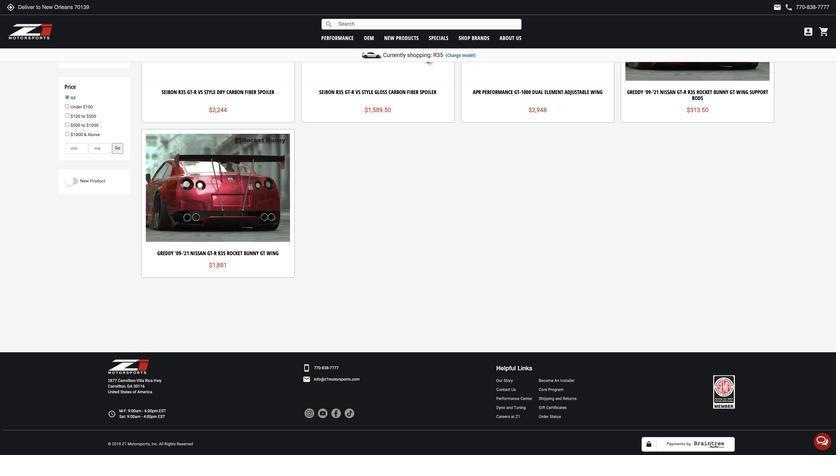 Task type: vqa. For each thing, say whether or not it's contained in the screenshot.
Oem
yes



Task type: locate. For each thing, give the bounding box(es) containing it.
carbon right dry
[[227, 89, 244, 96]]

0 horizontal spatial z1
[[122, 442, 127, 447]]

$100
[[83, 105, 93, 110], [71, 114, 80, 119]]

style for dry
[[204, 89, 216, 96]]

0 vertical spatial $1000
[[86, 123, 99, 128]]

and inside shipping and returns link
[[556, 397, 562, 402]]

'09-
[[645, 89, 653, 96], [175, 250, 183, 257]]

0 vertical spatial us
[[516, 34, 522, 42]]

0 vertical spatial $500
[[86, 114, 96, 119]]

r up "$1,881"
[[214, 250, 217, 257]]

1 vertical spatial all
[[159, 442, 164, 447]]

9:00am right f: at the left bottom of page
[[128, 409, 141, 414]]

r35
[[434, 52, 443, 58], [178, 89, 186, 96], [336, 89, 344, 96], [688, 89, 696, 96], [218, 250, 226, 257]]

sat:
[[119, 415, 126, 420]]

our story link
[[497, 378, 533, 384]]

above
[[88, 132, 100, 137]]

shipping
[[539, 397, 555, 402]]

0 vertical spatial all
[[70, 95, 76, 100]]

nissan
[[661, 89, 676, 96], [190, 250, 206, 257]]

2 style from the left
[[362, 89, 373, 96]]

&
[[95, 49, 98, 54], [84, 132, 87, 137]]

nissan for greddy '09-'21 nissan gt-r r35 rocket bunny gt wing
[[190, 250, 206, 257]]

1 vs from the left
[[198, 89, 203, 96]]

0 vertical spatial $100
[[83, 105, 93, 110]]

1 horizontal spatial carbon
[[389, 89, 406, 96]]

seibon for seibon r35 gt-r vs style gloss carbon fiber spoiler
[[319, 89, 335, 96]]

and down core program link
[[556, 397, 562, 402]]

at
[[511, 415, 515, 420]]

bunny
[[714, 89, 729, 96], [244, 250, 259, 257]]

gt- left rods
[[677, 89, 684, 96]]

min number field
[[65, 143, 88, 154]]

(change model) link
[[446, 52, 476, 58]]

specials link
[[429, 34, 449, 42]]

1 horizontal spatial vs
[[356, 89, 361, 96]]

2 & up element
[[65, 48, 123, 55]]

1 horizontal spatial seibon
[[319, 89, 335, 96]]

$100 up $100 to $500
[[83, 105, 93, 110]]

go
[[115, 146, 120, 151]]

performance right apr
[[483, 89, 513, 96]]

1 horizontal spatial greddy
[[627, 89, 644, 96]]

us right about
[[516, 34, 522, 42]]

carbon
[[227, 89, 244, 96], [389, 89, 406, 96]]

gt- left dry
[[187, 89, 194, 96]]

greddy '09-'21 nissan gt-r r35 rocket bunny gt wing support rods
[[627, 89, 769, 102]]

fiber right dry
[[245, 89, 257, 96]]

0 horizontal spatial spoiler
[[258, 89, 275, 96]]

1 vertical spatial '09-
[[175, 250, 183, 257]]

seibon r35 gt-r vs style dry carbon fiber spoiler
[[162, 89, 275, 96]]

about us link
[[500, 34, 522, 42]]

access_time m-f: 9:00am - 6:00pm est sat: 9:00am - 4:00pm est
[[108, 409, 166, 420]]

r35 inside greddy '09-'21 nissan gt-r r35 rocket bunny gt wing support rods
[[688, 89, 696, 96]]

vs left gloss in the left of the page
[[356, 89, 361, 96]]

2 carbon from the left
[[389, 89, 406, 96]]

1 fiber from the left
[[245, 89, 257, 96]]

& left above
[[84, 132, 87, 137]]

search
[[325, 20, 333, 28]]

shipping and returns
[[539, 397, 577, 402]]

0 horizontal spatial $100
[[71, 114, 80, 119]]

2877 carrollton-villa rica hwy carrollton, ga 30116 united states of america
[[108, 379, 162, 395]]

helpful
[[497, 365, 516, 372]]

and inside dyno and tuning link
[[507, 406, 513, 411]]

1 horizontal spatial nissan
[[661, 89, 676, 96]]

to for $100
[[81, 114, 85, 119]]

1 vertical spatial nissan
[[190, 250, 206, 257]]

$313.50
[[687, 107, 709, 114]]

wing
[[591, 89, 603, 96], [737, 89, 749, 96], [267, 250, 279, 257]]

rocket inside greddy '09-'21 nissan gt-r r35 rocket bunny gt wing support rods
[[697, 89, 713, 96]]

seibon
[[162, 89, 177, 96], [319, 89, 335, 96]]

770-838-7777 link
[[314, 366, 339, 371]]

0 horizontal spatial all
[[70, 95, 76, 100]]

account_box link
[[802, 26, 816, 37]]

9:00am right sat:
[[127, 415, 141, 420]]

1 vertical spatial rocket
[[227, 250, 243, 257]]

up
[[99, 49, 104, 54]]

1 horizontal spatial z1
[[516, 415, 521, 420]]

brands
[[472, 34, 490, 42]]

of
[[133, 390, 136, 395]]

0 horizontal spatial '21
[[183, 250, 189, 257]]

'09- for greddy '09-'21 nissan gt-r r35 rocket bunny gt wing
[[175, 250, 183, 257]]

1 horizontal spatial &
[[95, 49, 98, 54]]

'21
[[653, 89, 659, 96], [183, 250, 189, 257]]

9:00am
[[128, 409, 141, 414], [127, 415, 141, 420]]

carbon for dry
[[227, 89, 244, 96]]

to up $500 to $1000
[[81, 114, 85, 119]]

performance down 'contact us'
[[497, 397, 520, 402]]

0 vertical spatial '09-
[[645, 89, 653, 96]]

est right 4:00pm on the bottom left
[[158, 415, 165, 420]]

products
[[396, 34, 419, 42]]

Search search field
[[333, 19, 522, 29]]

status
[[550, 415, 562, 420]]

'21 for greddy '09-'21 nissan gt-r r35 rocket bunny gt wing
[[183, 250, 189, 257]]

to down $100 to $500
[[81, 123, 85, 128]]

0 horizontal spatial vs
[[198, 89, 203, 96]]

performance center link
[[497, 396, 533, 402]]

2 seibon from the left
[[319, 89, 335, 96]]

carbon right gloss in the left of the page
[[389, 89, 406, 96]]

$100 to $500
[[70, 114, 96, 119]]

1 horizontal spatial $1000
[[86, 123, 99, 128]]

1 vertical spatial gt
[[260, 250, 265, 257]]

1 vertical spatial -
[[142, 415, 143, 420]]

0 vertical spatial z1
[[516, 415, 521, 420]]

$100 down "under"
[[71, 114, 80, 119]]

0 horizontal spatial greddy
[[157, 250, 174, 257]]

- left 4:00pm on the bottom left
[[142, 415, 143, 420]]

1 horizontal spatial bunny
[[714, 89, 729, 96]]

0 vertical spatial nissan
[[661, 89, 676, 96]]

rocket up $313.50
[[697, 89, 713, 96]]

0 vertical spatial bunny
[[714, 89, 729, 96]]

1 vertical spatial to
[[81, 123, 85, 128]]

0 vertical spatial gt
[[730, 89, 736, 96]]

hwy
[[154, 379, 162, 383]]

all up "under"
[[70, 95, 76, 100]]

1 vertical spatial bunny
[[244, 250, 259, 257]]

$2,948
[[529, 107, 547, 114]]

spoiler for seibon r35 gt-r vs style gloss carbon fiber spoiler
[[420, 89, 437, 96]]

1 style from the left
[[204, 89, 216, 96]]

helpful links
[[497, 365, 533, 372]]

bunny for greddy '09-'21 nissan gt-r r35 rocket bunny gt wing support rods
[[714, 89, 729, 96]]

price
[[65, 83, 76, 91]]

0 horizontal spatial $1000
[[71, 132, 83, 137]]

fiber right gloss in the left of the page
[[407, 89, 419, 96]]

est
[[159, 409, 166, 414], [158, 415, 165, 420]]

1 horizontal spatial us
[[516, 34, 522, 42]]

r left rods
[[684, 89, 687, 96]]

1 horizontal spatial spoiler
[[420, 89, 437, 96]]

$500 up $500 to $1000
[[86, 114, 96, 119]]

r inside greddy '09-'21 nissan gt-r r35 rocket bunny gt wing support rods
[[684, 89, 687, 96]]

1 horizontal spatial and
[[556, 397, 562, 402]]

all right inc.
[[159, 442, 164, 447]]

style for gloss
[[362, 89, 373, 96]]

certificates
[[547, 406, 567, 411]]

vs
[[198, 89, 203, 96], [356, 89, 361, 96]]

specials
[[429, 34, 449, 42]]

center
[[521, 397, 533, 402]]

$1000 up above
[[86, 123, 99, 128]]

style left dry
[[204, 89, 216, 96]]

gt- left dual
[[515, 89, 521, 96]]

1 horizontal spatial rocket
[[697, 89, 713, 96]]

1 vertical spatial and
[[507, 406, 513, 411]]

sema member logo image
[[714, 376, 735, 409]]

order status
[[539, 415, 562, 420]]

0 vertical spatial '21
[[653, 89, 659, 96]]

gt inside greddy '09-'21 nissan gt-r r35 rocket bunny gt wing support rods
[[730, 89, 736, 96]]

2 to from the top
[[81, 123, 85, 128]]

smartphone
[[303, 365, 311, 373]]

1 spoiler from the left
[[258, 89, 275, 96]]

seibon for seibon r35 gt-r vs style dry carbon fiber spoiler
[[162, 89, 177, 96]]

0 horizontal spatial wing
[[267, 250, 279, 257]]

apr performance gt-1000 dual element adjustable wing
[[473, 89, 603, 96]]

rods
[[693, 94, 704, 102]]

gt
[[730, 89, 736, 96], [260, 250, 265, 257]]

0 horizontal spatial gt
[[260, 250, 265, 257]]

1 vertical spatial $500
[[71, 123, 80, 128]]

1 vertical spatial us
[[512, 388, 516, 392]]

nissan inside greddy '09-'21 nissan gt-r r35 rocket bunny gt wing support rods
[[661, 89, 676, 96]]

about
[[500, 34, 515, 42]]

1 horizontal spatial '21
[[653, 89, 659, 96]]

us down our story link
[[512, 388, 516, 392]]

shopping_cart link
[[818, 26, 830, 37]]

phone link
[[785, 3, 830, 11]]

$500 down $100 to $500
[[71, 123, 80, 128]]

greddy inside greddy '09-'21 nissan gt-r r35 rocket bunny gt wing support rods
[[627, 89, 644, 96]]

0 horizontal spatial $500
[[71, 123, 80, 128]]

0 horizontal spatial seibon
[[162, 89, 177, 96]]

$1000 down $500 to $1000
[[71, 132, 83, 137]]

seibon r35 gt-r vs style gloss carbon fiber spoiler
[[319, 89, 437, 96]]

bunny inside greddy '09-'21 nissan gt-r r35 rocket bunny gt wing support rods
[[714, 89, 729, 96]]

style left gloss in the left of the page
[[362, 89, 373, 96]]

spoiler
[[258, 89, 275, 96], [420, 89, 437, 96]]

'21 inside greddy '09-'21 nissan gt-r r35 rocket bunny gt wing support rods
[[653, 89, 659, 96]]

0 horizontal spatial bunny
[[244, 250, 259, 257]]

0 horizontal spatial carbon
[[227, 89, 244, 96]]

z1 right at
[[516, 415, 521, 420]]

0 horizontal spatial and
[[507, 406, 513, 411]]

0 horizontal spatial fiber
[[245, 89, 257, 96]]

0 vertical spatial rocket
[[697, 89, 713, 96]]

and right dyno
[[507, 406, 513, 411]]

z1 right 2019
[[122, 442, 127, 447]]

rocket
[[697, 89, 713, 96], [227, 250, 243, 257]]

shipping and returns link
[[539, 396, 577, 402]]

z1 for at
[[516, 415, 521, 420]]

united
[[108, 390, 119, 395]]

1 horizontal spatial '09-
[[645, 89, 653, 96]]

gt- inside greddy '09-'21 nissan gt-r r35 rocket bunny gt wing support rods
[[677, 89, 684, 96]]

carbon for gloss
[[389, 89, 406, 96]]

2 horizontal spatial wing
[[737, 89, 749, 96]]

gt- left gloss in the left of the page
[[345, 89, 352, 96]]

0 horizontal spatial '09-
[[175, 250, 183, 257]]

email info@z1motorsports.com
[[303, 376, 360, 384]]

None radio
[[65, 95, 70, 99], [65, 104, 70, 109], [65, 114, 70, 118], [65, 123, 70, 127], [65, 132, 70, 136], [65, 95, 70, 99], [65, 104, 70, 109], [65, 114, 70, 118], [65, 123, 70, 127], [65, 132, 70, 136]]

1 seibon from the left
[[162, 89, 177, 96]]

0 horizontal spatial us
[[512, 388, 516, 392]]

us for about us
[[516, 34, 522, 42]]

1 vertical spatial &
[[84, 132, 87, 137]]

2 spoiler from the left
[[420, 89, 437, 96]]

an
[[555, 379, 560, 383]]

1 vertical spatial z1
[[122, 442, 127, 447]]

1 vertical spatial greddy
[[157, 250, 174, 257]]

wing inside greddy '09-'21 nissan gt-r r35 rocket bunny gt wing support rods
[[737, 89, 749, 96]]

1 horizontal spatial style
[[362, 89, 373, 96]]

greddy '09-'21 nissan gt-r r35 rocket bunny gt wing
[[157, 250, 279, 257]]

0 horizontal spatial style
[[204, 89, 216, 96]]

0 vertical spatial to
[[81, 114, 85, 119]]

rocket up "$1,881"
[[227, 250, 243, 257]]

1 horizontal spatial fiber
[[407, 89, 419, 96]]

and for tuning
[[507, 406, 513, 411]]

1 horizontal spatial gt
[[730, 89, 736, 96]]

vs left dry
[[198, 89, 203, 96]]

1 to from the top
[[81, 114, 85, 119]]

770-
[[314, 366, 322, 371]]

us for contact us
[[512, 388, 516, 392]]

est right 6:00pm
[[159, 409, 166, 414]]

1 horizontal spatial wing
[[591, 89, 603, 96]]

& left up
[[95, 49, 98, 54]]

0 horizontal spatial nissan
[[190, 250, 206, 257]]

program
[[549, 388, 564, 392]]

0 horizontal spatial rocket
[[227, 250, 243, 257]]

2 vs from the left
[[356, 89, 361, 96]]

0 vertical spatial greddy
[[627, 89, 644, 96]]

tiktok link image
[[345, 409, 355, 419]]

$1,881
[[209, 262, 227, 269]]

new products link
[[384, 34, 419, 42]]

currently shopping: r35 (change model)
[[383, 52, 476, 58]]

1 carbon from the left
[[227, 89, 244, 96]]

1 vertical spatial '21
[[183, 250, 189, 257]]

& up
[[95, 49, 104, 54]]

'09- inside greddy '09-'21 nissan gt-r r35 rocket bunny gt wing support rods
[[645, 89, 653, 96]]

0 vertical spatial and
[[556, 397, 562, 402]]

to
[[81, 114, 85, 119], [81, 123, 85, 128]]

youtube link image
[[318, 409, 328, 419]]

- left 6:00pm
[[142, 409, 144, 414]]

contact us link
[[497, 387, 533, 393]]

new
[[384, 34, 395, 42]]

rocket for greddy '09-'21 nissan gt-r r35 rocket bunny gt wing
[[227, 250, 243, 257]]

order status link
[[539, 415, 577, 420]]

fiber
[[245, 89, 257, 96], [407, 89, 419, 96]]

2 fiber from the left
[[407, 89, 419, 96]]

gt- for adjustable
[[515, 89, 521, 96]]

1 vertical spatial $100
[[71, 114, 80, 119]]

spoiler for seibon r35 gt-r vs style dry carbon fiber spoiler
[[258, 89, 275, 96]]

1 horizontal spatial all
[[159, 442, 164, 447]]



Task type: describe. For each thing, give the bounding box(es) containing it.
vs for gloss
[[356, 89, 361, 96]]

inc.
[[152, 442, 158, 447]]

new
[[80, 179, 89, 184]]

1000
[[521, 89, 531, 96]]

$1000 & above
[[70, 132, 100, 137]]

core program link
[[539, 387, 577, 393]]

element
[[545, 89, 564, 96]]

(change
[[446, 52, 461, 58]]

6:00pm
[[145, 409, 158, 414]]

greddy for greddy '09-'21 nissan gt-r r35 rocket bunny gt wing support rods
[[627, 89, 644, 96]]

email
[[303, 376, 311, 384]]

contact us
[[497, 388, 516, 392]]

0 vertical spatial &
[[95, 49, 98, 54]]

bunny for greddy '09-'21 nissan gt-r r35 rocket bunny gt wing
[[244, 250, 259, 257]]

©
[[108, 442, 111, 447]]

0 vertical spatial 9:00am
[[128, 409, 141, 414]]

gift certificates
[[539, 406, 567, 411]]

shop brands
[[459, 34, 490, 42]]

fiber for seibon r35 gt-r vs style dry carbon fiber spoiler
[[245, 89, 257, 96]]

currently
[[383, 52, 406, 58]]

z1 for 2019
[[122, 442, 127, 447]]

access_time
[[108, 411, 116, 419]]

oem link
[[364, 34, 374, 42]]

mail link
[[774, 3, 782, 11]]

0 vertical spatial -
[[142, 409, 144, 414]]

838-
[[322, 366, 330, 371]]

gt- up "$1,881"
[[207, 250, 214, 257]]

rica
[[145, 379, 153, 383]]

$500 to $1000
[[70, 123, 99, 128]]

core
[[539, 388, 548, 392]]

gift
[[539, 406, 546, 411]]

2019
[[112, 442, 121, 447]]

$2,244
[[209, 107, 227, 114]]

1 vertical spatial 9:00am
[[127, 415, 141, 420]]

instagram link image
[[304, 409, 315, 419]]

nissan for greddy '09-'21 nissan gt-r r35 rocket bunny gt wing support rods
[[661, 89, 676, 96]]

returns
[[563, 397, 577, 402]]

max number field
[[89, 143, 112, 154]]

$1,589.50
[[365, 107, 391, 114]]

go button
[[112, 143, 123, 154]]

4:00pm
[[144, 415, 157, 420]]

facebook link image
[[331, 409, 341, 419]]

shop brands link
[[459, 34, 490, 42]]

0 horizontal spatial &
[[84, 132, 87, 137]]

wing for greddy '09-'21 nissan gt-r r35 rocket bunny gt wing
[[267, 250, 279, 257]]

our story
[[497, 379, 513, 383]]

under
[[71, 105, 82, 110]]

motorsports,
[[128, 442, 151, 447]]

gt for greddy '09-'21 nissan gt-r r35 rocket bunny gt wing support rods
[[730, 89, 736, 96]]

1 vertical spatial est
[[158, 415, 165, 420]]

mail phone
[[774, 3, 793, 11]]

r left dry
[[194, 89, 197, 96]]

reserved
[[177, 442, 193, 447]]

dyno
[[497, 406, 506, 411]]

dry
[[217, 89, 225, 96]]

greddy for greddy '09-'21 nissan gt-r r35 rocket bunny gt wing
[[157, 250, 174, 257]]

phone
[[785, 3, 793, 11]]

gt- for dry
[[187, 89, 194, 96]]

'09- for greddy '09-'21 nissan gt-r r35 rocket bunny gt wing support rods
[[645, 89, 653, 96]]

support
[[750, 89, 769, 96]]

to for $500
[[81, 123, 85, 128]]

become an installer
[[539, 379, 575, 383]]

account_box
[[804, 26, 814, 37]]

apr
[[473, 89, 481, 96]]

careers at z1 link
[[497, 415, 533, 420]]

'21 for greddy '09-'21 nissan gt-r r35 rocket bunny gt wing support rods
[[653, 89, 659, 96]]

become
[[539, 379, 554, 383]]

2877
[[108, 379, 117, 383]]

states
[[120, 390, 132, 395]]

1 vertical spatial performance
[[497, 397, 520, 402]]

0 vertical spatial performance
[[483, 89, 513, 96]]

1 horizontal spatial $100
[[83, 105, 93, 110]]

smartphone 770-838-7777
[[303, 365, 339, 373]]

become an installer link
[[539, 378, 577, 384]]

ga
[[127, 384, 133, 389]]

z1 company logo image
[[108, 360, 150, 375]]

performance center
[[497, 397, 533, 402]]

1 vertical spatial $1000
[[71, 132, 83, 137]]

carrollton-
[[118, 379, 136, 383]]

carrollton,
[[108, 384, 126, 389]]

dyno and tuning
[[497, 406, 526, 411]]

about us
[[500, 34, 522, 42]]

info@z1motorsports.com link
[[314, 377, 360, 383]]

gloss
[[375, 89, 387, 96]]

new product
[[80, 179, 105, 184]]

z1 motorsports logo image
[[8, 23, 53, 40]]

gt- for gloss
[[345, 89, 352, 96]]

model)
[[463, 52, 476, 58]]

r left gloss in the left of the page
[[352, 89, 355, 96]]

fiber for seibon r35 gt-r vs style gloss carbon fiber spoiler
[[407, 89, 419, 96]]

new products
[[384, 34, 419, 42]]

wing for greddy '09-'21 nissan gt-r r35 rocket bunny gt wing support rods
[[737, 89, 749, 96]]

core program
[[539, 388, 564, 392]]

rocket for greddy '09-'21 nissan gt-r r35 rocket bunny gt wing support rods
[[697, 89, 713, 96]]

30116
[[133, 384, 145, 389]]

0 vertical spatial est
[[159, 409, 166, 414]]

and for returns
[[556, 397, 562, 402]]

vs for dry
[[198, 89, 203, 96]]

product
[[90, 179, 105, 184]]

performance link
[[322, 34, 354, 42]]

oem
[[364, 34, 374, 42]]

shop
[[459, 34, 471, 42]]

gt for greddy '09-'21 nissan gt-r r35 rocket bunny gt wing
[[260, 250, 265, 257]]

installer
[[561, 379, 575, 383]]

m-
[[119, 409, 124, 414]]

contact
[[497, 388, 511, 392]]

rights
[[165, 442, 176, 447]]

1 horizontal spatial $500
[[86, 114, 96, 119]]

careers at z1
[[497, 415, 521, 420]]

dual
[[533, 89, 544, 96]]

shopping:
[[407, 52, 432, 58]]

7777
[[330, 366, 339, 371]]



